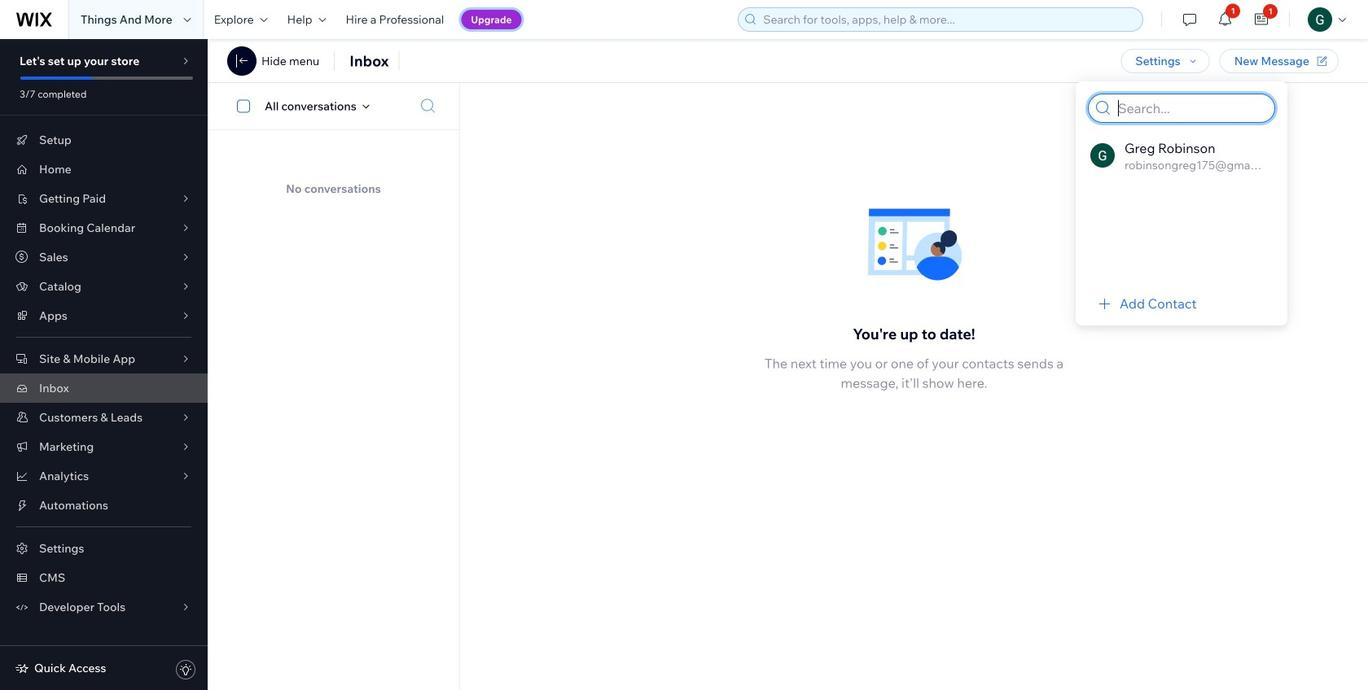 Task type: locate. For each thing, give the bounding box(es) containing it.
sidebar element
[[0, 39, 208, 691]]

greg robinson image
[[1091, 143, 1115, 168]]

Search for tools, apps, help & more... field
[[759, 8, 1138, 31]]

None checkbox
[[228, 97, 265, 116]]



Task type: vqa. For each thing, say whether or not it's contained in the screenshot.
"search..." field
yes



Task type: describe. For each thing, give the bounding box(es) containing it.
Search... field
[[1114, 95, 1270, 122]]



